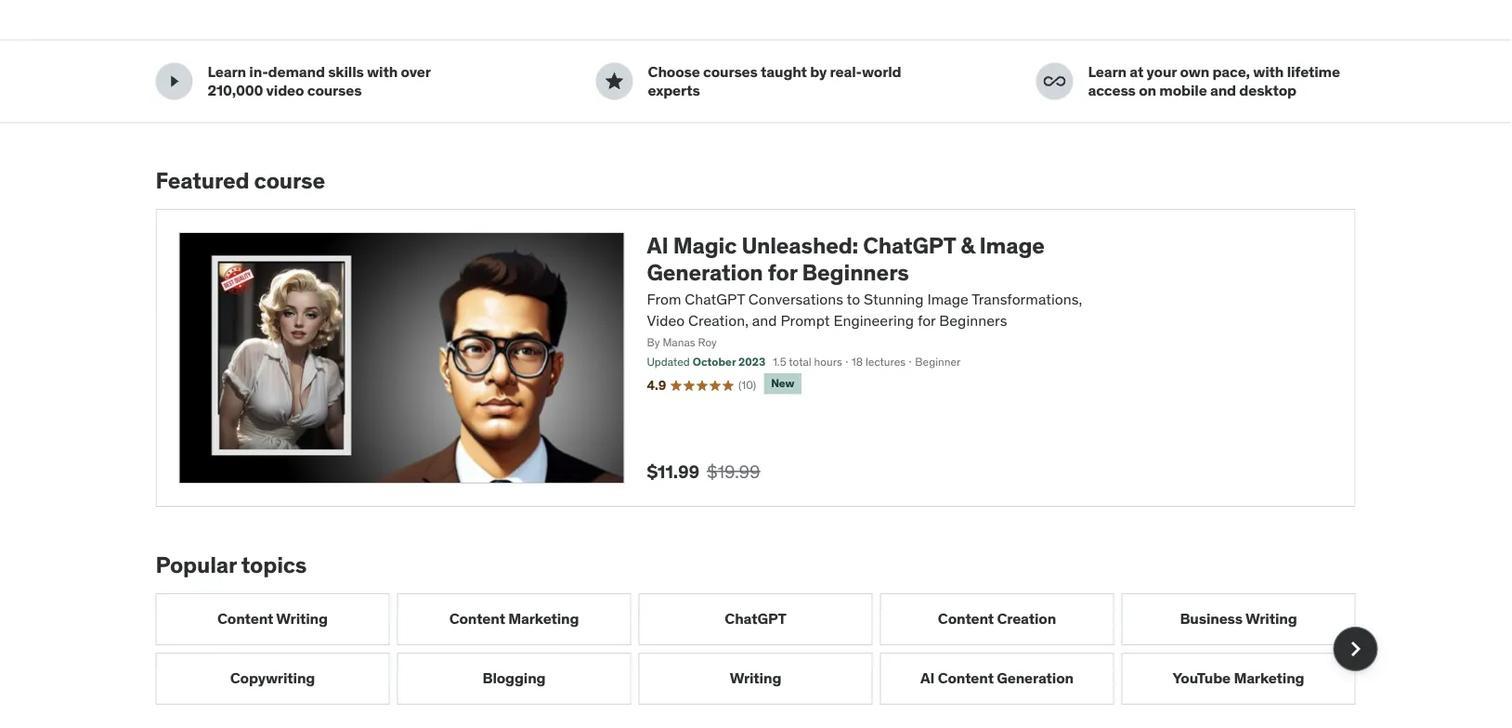 Task type: vqa. For each thing, say whether or not it's contained in the screenshot.
bottom "Bestseller"
no



Task type: describe. For each thing, give the bounding box(es) containing it.
writing for business writing
[[1246, 610, 1297, 629]]

popular topics
[[156, 551, 307, 579]]

1 vertical spatial beginners
[[939, 311, 1007, 330]]

medium image for learn
[[1044, 70, 1066, 92]]

featured
[[156, 167, 249, 194]]

business writing
[[1180, 610, 1297, 629]]

skills
[[328, 62, 364, 81]]

learn for learn at your own pace, with lifetime access on mobile and desktop
[[1088, 62, 1127, 81]]

creation,
[[688, 311, 749, 330]]

unleashed:
[[742, 231, 858, 259]]

lectures
[[866, 355, 906, 369]]

1.5 total hours
[[773, 355, 842, 369]]

course
[[254, 167, 325, 194]]

and inside 'learn at your own pace, with lifetime access on mobile and desktop'
[[1210, 80, 1236, 99]]

0 vertical spatial chatgpt
[[863, 231, 956, 259]]

video
[[266, 80, 304, 99]]

stunning
[[864, 290, 924, 309]]

1 horizontal spatial writing
[[730, 669, 781, 688]]

youtube marketing link
[[1122, 653, 1356, 705]]

medium image for choose
[[603, 70, 626, 92]]

transformations,
[[972, 290, 1083, 309]]

conversations
[[748, 290, 843, 309]]

choose
[[648, 62, 700, 81]]

updated october 2023
[[647, 355, 766, 369]]

with inside learn in-demand skills with over 210,000 video courses
[[367, 62, 398, 81]]

new
[[771, 376, 794, 391]]

generation inside ai content generation link
[[997, 669, 1074, 688]]

1 horizontal spatial for
[[918, 311, 936, 330]]

featured course
[[156, 167, 325, 194]]

mobile
[[1160, 80, 1207, 99]]

real-
[[830, 62, 862, 81]]

and inside ai magic unleashed: chatgpt & image generation for beginners from chatgpt conversations to stunning image transformations, video creation, and prompt engineering for beginners by manas roy
[[752, 311, 777, 330]]

experts
[[648, 80, 700, 99]]

1 horizontal spatial image
[[980, 231, 1045, 259]]

blogging
[[483, 669, 546, 688]]

writing for content writing
[[276, 610, 328, 629]]

content down 'content creation' link
[[938, 669, 994, 688]]

video
[[647, 311, 685, 330]]

next image
[[1341, 634, 1371, 664]]

2023
[[738, 355, 766, 369]]

18 lectures
[[852, 355, 906, 369]]

copywriting
[[230, 669, 315, 688]]

content for content writing
[[217, 610, 273, 629]]

demand
[[268, 62, 325, 81]]

prompt
[[781, 311, 830, 330]]

content creation link
[[880, 593, 1114, 645]]

0 horizontal spatial beginners
[[802, 258, 909, 286]]

copywriting link
[[156, 653, 390, 705]]

ai for content
[[921, 669, 935, 688]]

content for content marketing
[[449, 610, 505, 629]]

beginner
[[915, 355, 961, 369]]

content creation
[[938, 610, 1056, 629]]

magic
[[673, 231, 737, 259]]

$11.99
[[647, 460, 699, 483]]

content marketing link
[[397, 593, 631, 645]]



Task type: locate. For each thing, give the bounding box(es) containing it.
blogging link
[[397, 653, 631, 705]]

1.5
[[773, 355, 786, 369]]

medium image
[[163, 70, 185, 92]]

popular
[[156, 551, 237, 579]]

generation down creation
[[997, 669, 1074, 688]]

image right stunning
[[927, 290, 969, 309]]

learn left in-
[[208, 62, 246, 81]]

0 horizontal spatial with
[[367, 62, 398, 81]]

for
[[768, 258, 797, 286], [918, 311, 936, 330]]

1 horizontal spatial generation
[[997, 669, 1074, 688]]

by
[[810, 62, 827, 81]]

learn in-demand skills with over 210,000 video courses
[[208, 62, 430, 99]]

content for content creation
[[938, 610, 994, 629]]

writing down chatgpt link
[[730, 669, 781, 688]]

for up conversations
[[768, 258, 797, 286]]

beginners up beginner
[[939, 311, 1007, 330]]

1 horizontal spatial ai
[[921, 669, 935, 688]]

courses inside 'choose courses taught by real-world experts'
[[703, 62, 758, 81]]

1 vertical spatial chatgpt
[[685, 290, 745, 309]]

learn
[[208, 62, 246, 81], [1088, 62, 1127, 81]]

2 with from the left
[[1253, 62, 1284, 81]]

0 horizontal spatial for
[[768, 258, 797, 286]]

ai for magic
[[647, 231, 668, 259]]

roy
[[698, 335, 717, 350]]

courses
[[703, 62, 758, 81], [307, 80, 362, 99]]

content up the blogging
[[449, 610, 505, 629]]

with
[[367, 62, 398, 81], [1253, 62, 1284, 81]]

on
[[1139, 80, 1156, 99]]

chatgpt up writing link at bottom
[[725, 610, 787, 629]]

0 horizontal spatial generation
[[647, 258, 763, 286]]

topics
[[241, 551, 307, 579]]

ai content generation link
[[880, 653, 1114, 705]]

0 horizontal spatial medium image
[[603, 70, 626, 92]]

total
[[789, 355, 812, 369]]

generation up from
[[647, 258, 763, 286]]

0 horizontal spatial marketing
[[508, 610, 579, 629]]

over
[[401, 62, 430, 81]]

world
[[862, 62, 901, 81]]

ai left "magic"
[[647, 231, 668, 259]]

marketing down business writing link
[[1234, 669, 1305, 688]]

0 vertical spatial image
[[980, 231, 1045, 259]]

desktop
[[1239, 80, 1297, 99]]

image right &
[[980, 231, 1045, 259]]

0 horizontal spatial and
[[752, 311, 777, 330]]

writing link
[[639, 653, 873, 705]]

beginners
[[802, 258, 909, 286], [939, 311, 1007, 330]]

1 horizontal spatial learn
[[1088, 62, 1127, 81]]

courses right video
[[307, 80, 362, 99]]

0 horizontal spatial ai
[[647, 231, 668, 259]]

content marketing
[[449, 610, 579, 629]]

by
[[647, 335, 660, 350]]

own
[[1180, 62, 1209, 81]]

learn left at
[[1088, 62, 1127, 81]]

chatgpt inside carousel element
[[725, 610, 787, 629]]

creation
[[997, 610, 1056, 629]]

0 horizontal spatial courses
[[307, 80, 362, 99]]

updated
[[647, 355, 690, 369]]

manas
[[663, 335, 695, 350]]

0 vertical spatial marketing
[[508, 610, 579, 629]]

content
[[217, 610, 273, 629], [449, 610, 505, 629], [938, 610, 994, 629], [938, 669, 994, 688]]

content writing link
[[156, 593, 390, 645]]

1 horizontal spatial and
[[1210, 80, 1236, 99]]

marketing
[[508, 610, 579, 629], [1234, 669, 1305, 688]]

at
[[1130, 62, 1144, 81]]

1 vertical spatial image
[[927, 290, 969, 309]]

medium image left experts
[[603, 70, 626, 92]]

content left creation
[[938, 610, 994, 629]]

2 learn from the left
[[1088, 62, 1127, 81]]

with right the pace,
[[1253, 62, 1284, 81]]

from
[[647, 290, 681, 309]]

1 vertical spatial ai
[[921, 669, 935, 688]]

carousel element
[[156, 593, 1378, 705]]

marketing up the blogging
[[508, 610, 579, 629]]

hours
[[814, 355, 842, 369]]

1 horizontal spatial medium image
[[1044, 70, 1066, 92]]

2 vertical spatial chatgpt
[[725, 610, 787, 629]]

0 vertical spatial and
[[1210, 80, 1236, 99]]

youtube
[[1173, 669, 1231, 688]]

learn inside 'learn at your own pace, with lifetime access on mobile and desktop'
[[1088, 62, 1127, 81]]

business writing link
[[1122, 593, 1356, 645]]

your
[[1147, 62, 1177, 81]]

1 vertical spatial marketing
[[1234, 669, 1305, 688]]

0 horizontal spatial image
[[927, 290, 969, 309]]

chatgpt up "creation,"
[[685, 290, 745, 309]]

business
[[1180, 610, 1243, 629]]

choose courses taught by real-world experts
[[648, 62, 901, 99]]

ai magic unleashed: chatgpt & image generation for beginners from chatgpt conversations to stunning image transformations, video creation, and prompt engineering for beginners by manas roy
[[647, 231, 1083, 350]]

0 vertical spatial ai
[[647, 231, 668, 259]]

18
[[852, 355, 863, 369]]

beginners up the to
[[802, 258, 909, 286]]

1 with from the left
[[367, 62, 398, 81]]

(10)
[[739, 378, 756, 392]]

chatgpt link
[[639, 593, 873, 645]]

with left over
[[367, 62, 398, 81]]

&
[[961, 231, 975, 259]]

to
[[847, 290, 860, 309]]

october
[[693, 355, 736, 369]]

image
[[980, 231, 1045, 259], [927, 290, 969, 309]]

learn for learn in-demand skills with over 210,000 video courses
[[208, 62, 246, 81]]

in-
[[249, 62, 268, 81]]

medium image left access
[[1044, 70, 1066, 92]]

pace,
[[1213, 62, 1250, 81]]

1 vertical spatial generation
[[997, 669, 1074, 688]]

writing
[[276, 610, 328, 629], [1246, 610, 1297, 629], [730, 669, 781, 688]]

1 learn from the left
[[208, 62, 246, 81]]

4.9
[[647, 377, 666, 394]]

generation
[[647, 258, 763, 286], [997, 669, 1074, 688]]

1 horizontal spatial courses
[[703, 62, 758, 81]]

lifetime
[[1287, 62, 1340, 81]]

generation inside ai magic unleashed: chatgpt & image generation for beginners from chatgpt conversations to stunning image transformations, video creation, and prompt engineering for beginners by manas roy
[[647, 258, 763, 286]]

marketing for content marketing
[[508, 610, 579, 629]]

courses left taught
[[703, 62, 758, 81]]

210,000
[[208, 80, 263, 99]]

content writing
[[217, 610, 328, 629]]

writing down topics
[[276, 610, 328, 629]]

0 horizontal spatial learn
[[208, 62, 246, 81]]

$19.99
[[707, 460, 760, 483]]

0 horizontal spatial writing
[[276, 610, 328, 629]]

1 medium image from the left
[[603, 70, 626, 92]]

content down popular topics
[[217, 610, 273, 629]]

courses inside learn in-demand skills with over 210,000 video courses
[[307, 80, 362, 99]]

0 vertical spatial beginners
[[802, 258, 909, 286]]

ai inside carousel element
[[921, 669, 935, 688]]

ai
[[647, 231, 668, 259], [921, 669, 935, 688]]

learn inside learn in-demand skills with over 210,000 video courses
[[208, 62, 246, 81]]

ai inside ai magic unleashed: chatgpt & image generation for beginners from chatgpt conversations to stunning image transformations, video creation, and prompt engineering for beginners by manas roy
[[647, 231, 668, 259]]

youtube marketing
[[1173, 669, 1305, 688]]

medium image
[[603, 70, 626, 92], [1044, 70, 1066, 92]]

2 horizontal spatial writing
[[1246, 610, 1297, 629]]

and right own
[[1210, 80, 1236, 99]]

and
[[1210, 80, 1236, 99], [752, 311, 777, 330]]

chatgpt
[[863, 231, 956, 259], [685, 290, 745, 309], [725, 610, 787, 629]]

1 horizontal spatial marketing
[[1234, 669, 1305, 688]]

1 horizontal spatial with
[[1253, 62, 1284, 81]]

taught
[[761, 62, 807, 81]]

0 vertical spatial generation
[[647, 258, 763, 286]]

learn at your own pace, with lifetime access on mobile and desktop
[[1088, 62, 1340, 99]]

and down conversations
[[752, 311, 777, 330]]

engineering
[[834, 311, 914, 330]]

1 vertical spatial and
[[752, 311, 777, 330]]

1 vertical spatial for
[[918, 311, 936, 330]]

ai content generation
[[921, 669, 1074, 688]]

access
[[1088, 80, 1136, 99]]

with inside 'learn at your own pace, with lifetime access on mobile and desktop'
[[1253, 62, 1284, 81]]

2 medium image from the left
[[1044, 70, 1066, 92]]

ai down 'content creation' link
[[921, 669, 935, 688]]

marketing for youtube marketing
[[1234, 669, 1305, 688]]

1 horizontal spatial beginners
[[939, 311, 1007, 330]]

writing right 'business'
[[1246, 610, 1297, 629]]

for down stunning
[[918, 311, 936, 330]]

0 vertical spatial for
[[768, 258, 797, 286]]

$11.99 $19.99
[[647, 460, 760, 483]]

chatgpt up stunning
[[863, 231, 956, 259]]



